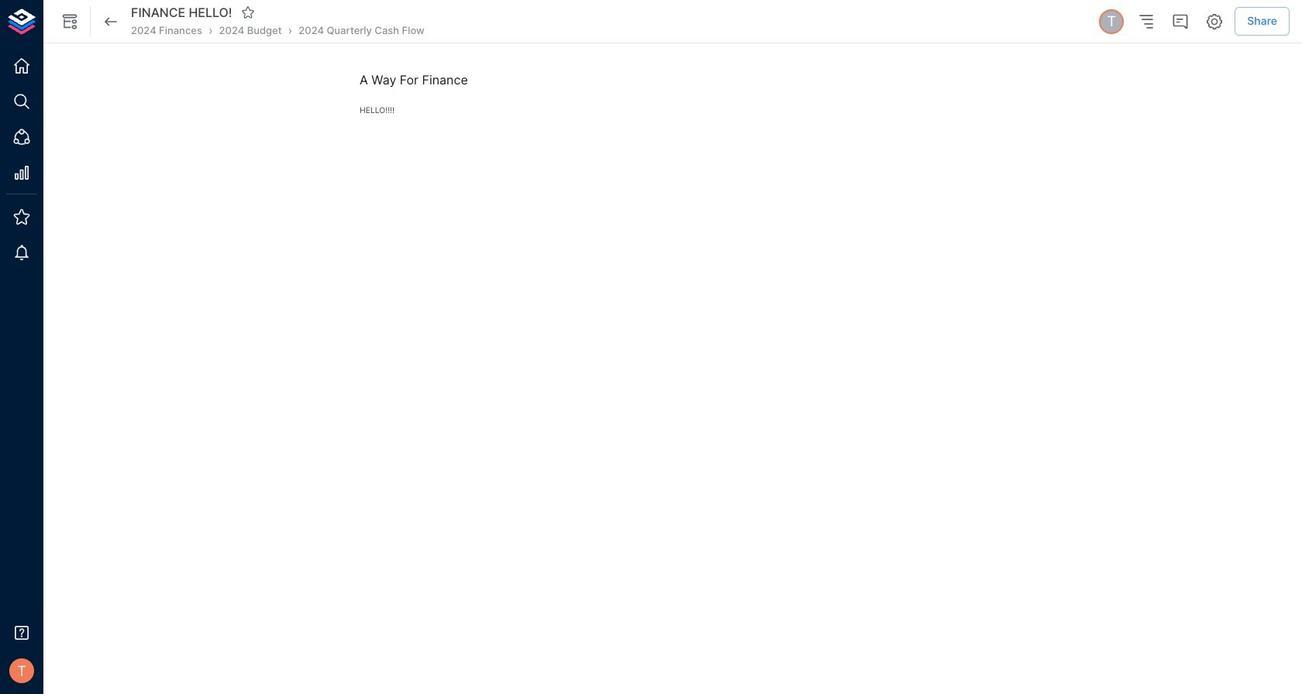 Task type: vqa. For each thing, say whether or not it's contained in the screenshot.
Workspace Name text box
no



Task type: describe. For each thing, give the bounding box(es) containing it.
show wiki image
[[60, 12, 79, 31]]

table of contents image
[[1137, 12, 1156, 31]]

favorite image
[[241, 6, 255, 20]]



Task type: locate. For each thing, give the bounding box(es) containing it.
go back image
[[102, 12, 120, 31]]

comments image
[[1171, 12, 1190, 31]]

settings image
[[1205, 12, 1224, 31]]



